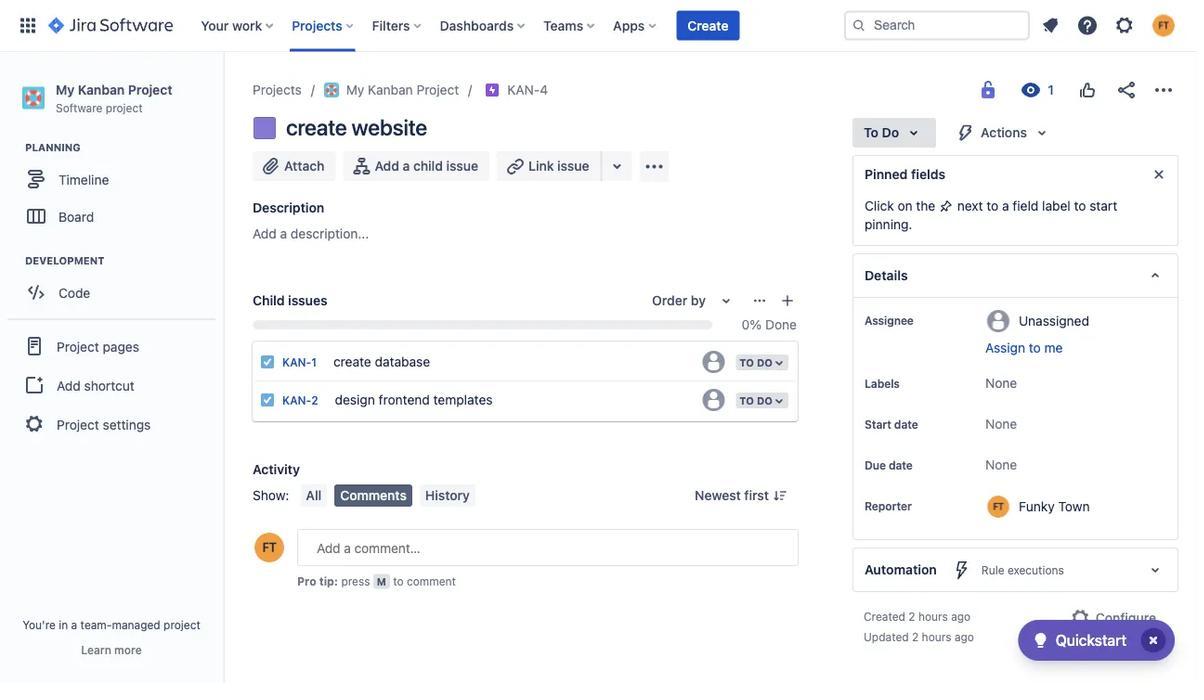 Task type: locate. For each thing, give the bounding box(es) containing it.
your profile and settings image
[[1153, 14, 1175, 37]]

issue actions image
[[752, 293, 767, 308]]

rule
[[981, 564, 1004, 577]]

start
[[865, 418, 891, 431]]

issue type: task image
[[260, 355, 275, 370], [260, 393, 275, 408]]

1 vertical spatial kan-
[[282, 356, 311, 369]]

1 vertical spatial to do button
[[734, 353, 790, 372]]

1 vertical spatial project
[[164, 619, 200, 632]]

ago down automation element
[[951, 610, 971, 623]]

add app image
[[643, 156, 665, 178]]

copy link to issue image
[[544, 82, 559, 97]]

projects up my kanban project image
[[292, 18, 342, 33]]

0 horizontal spatial project
[[106, 101, 143, 114]]

date right due
[[889, 459, 913, 472]]

created 2 hours ago updated 2 hours ago
[[864, 610, 974, 644]]

kan- for 1
[[282, 356, 311, 369]]

0 horizontal spatial issue
[[446, 158, 478, 174]]

3 none from the top
[[985, 457, 1017, 473]]

2 vertical spatial 2
[[912, 631, 919, 644]]

issue
[[446, 158, 478, 174], [557, 158, 589, 174]]

unassigned image for design frontend templates
[[702, 389, 725, 411]]

order by button
[[641, 286, 749, 316]]

press
[[341, 575, 370, 588]]

click on the
[[865, 198, 939, 214]]

2 vertical spatial add
[[57, 378, 81, 393]]

group
[[7, 319, 215, 451]]

kan- for 4
[[507, 82, 540, 98]]

actions image
[[1153, 79, 1175, 101]]

link
[[528, 158, 554, 174]]

date for start date
[[894, 418, 918, 431]]

1 vertical spatial to
[[740, 357, 754, 369]]

design
[[335, 392, 375, 407]]

kanban inside my kanban project software project
[[78, 82, 125, 97]]

your work button
[[195, 11, 281, 40]]

teams
[[543, 18, 583, 33]]

0 horizontal spatial add
[[57, 378, 81, 393]]

start
[[1090, 198, 1117, 214]]

2 vertical spatial to
[[740, 395, 754, 407]]

project left sidebar navigation icon
[[128, 82, 172, 97]]

1 horizontal spatial add
[[253, 226, 277, 241]]

you're
[[22, 619, 56, 632]]

2
[[311, 394, 318, 407], [909, 610, 915, 623], [912, 631, 919, 644]]

2 kanban from the left
[[368, 82, 413, 98]]

issue type: task image for create database
[[260, 355, 275, 370]]

labels pin to top. only you can see pinned fields. image
[[904, 376, 918, 391]]

child
[[253, 293, 285, 308]]

add down website
[[375, 158, 399, 174]]

create database
[[333, 354, 430, 369]]

2 vertical spatial to do
[[740, 395, 773, 407]]

search image
[[852, 18, 866, 33]]

banner
[[0, 0, 1197, 52]]

1 vertical spatial do
[[757, 357, 773, 369]]

link issue button
[[497, 151, 602, 181]]

to do
[[864, 125, 899, 140], [740, 357, 773, 369], [740, 395, 773, 407]]

kan- left 'copy link to issue' image at top left
[[507, 82, 540, 98]]

create
[[688, 18, 729, 33]]

2 issue type: task image from the top
[[260, 393, 275, 408]]

my for my kanban project software project
[[56, 82, 75, 97]]

0 vertical spatial add
[[375, 158, 399, 174]]

projects button
[[286, 11, 361, 40]]

reporter
[[865, 500, 912, 513]]

do
[[882, 125, 899, 140], [757, 357, 773, 369], [757, 395, 773, 407]]

0 vertical spatial none
[[985, 376, 1017, 391]]

2 none from the top
[[985, 417, 1017, 432]]

planning
[[25, 142, 81, 154]]

planning group
[[9, 140, 222, 241]]

project inside my kanban project software project
[[128, 82, 172, 97]]

a inside next to a field label to start pinning.
[[1002, 198, 1009, 214]]

comment
[[407, 575, 456, 588]]

my inside my kanban project software project
[[56, 82, 75, 97]]

my right my kanban project image
[[346, 82, 364, 98]]

2 vertical spatial none
[[985, 457, 1017, 473]]

project right software
[[106, 101, 143, 114]]

assignee
[[865, 314, 914, 327]]

menu bar
[[297, 485, 479, 507]]

1 vertical spatial hours
[[922, 631, 951, 644]]

2 issue from the left
[[557, 158, 589, 174]]

hours right updated
[[922, 631, 951, 644]]

1 horizontal spatial my
[[346, 82, 364, 98]]

development
[[25, 255, 104, 267]]

to inside button
[[1029, 340, 1041, 356]]

2 right updated
[[912, 631, 919, 644]]

to do for design frontend templates
[[740, 395, 773, 407]]

projects up 'edit color, purple selected' 'icon'
[[253, 82, 302, 98]]

attach
[[284, 158, 325, 174]]

1 issue from the left
[[446, 158, 478, 174]]

1 vertical spatial date
[[889, 459, 913, 472]]

profile image of funky town image
[[254, 533, 284, 563]]

1 horizontal spatial kanban
[[368, 82, 413, 98]]

hours right created at the bottom right
[[918, 610, 948, 623]]

1 none from the top
[[985, 376, 1017, 391]]

add down description
[[253, 226, 277, 241]]

0 vertical spatial to do button
[[853, 118, 936, 148]]

2 down "1"
[[311, 394, 318, 407]]

2 vertical spatial kan-
[[282, 394, 311, 407]]

create up design
[[333, 354, 371, 369]]

a left child
[[403, 158, 410, 174]]

create down my kanban project image
[[286, 114, 347, 140]]

0 vertical spatial issue type: task image
[[260, 355, 275, 370]]

projects link
[[253, 79, 302, 101]]

1 my from the left
[[56, 82, 75, 97]]

kanban for my kanban project
[[368, 82, 413, 98]]

project
[[106, 101, 143, 114], [164, 619, 200, 632]]

0 vertical spatial create
[[286, 114, 347, 140]]

templates
[[433, 392, 493, 407]]

0 vertical spatial unassigned image
[[702, 351, 725, 373]]

kanban
[[78, 82, 125, 97], [368, 82, 413, 98]]

click
[[865, 198, 894, 214]]

a left field
[[1002, 198, 1009, 214]]

none for start date
[[985, 417, 1017, 432]]

to
[[864, 125, 879, 140], [740, 357, 754, 369], [740, 395, 754, 407]]

1 vertical spatial 2
[[909, 610, 915, 623]]

project up add shortcut
[[57, 339, 99, 354]]

project pages
[[57, 339, 139, 354]]

0 vertical spatial date
[[894, 418, 918, 431]]

kan- down 'kan-1' on the bottom left of the page
[[282, 394, 311, 407]]

child issues
[[253, 293, 327, 308]]

to right m
[[393, 575, 404, 588]]

learn more button
[[81, 643, 142, 658]]

0 horizontal spatial my
[[56, 82, 75, 97]]

configure
[[1096, 611, 1156, 626]]

my up software
[[56, 82, 75, 97]]

teams button
[[538, 11, 602, 40]]

issue type: task image left kan-2
[[260, 393, 275, 408]]

timeline link
[[9, 161, 214, 198]]

newest first button
[[684, 485, 799, 507]]

1 vertical spatial unassigned image
[[702, 389, 725, 411]]

1 vertical spatial projects
[[253, 82, 302, 98]]

me
[[1044, 340, 1063, 356]]

project right managed
[[164, 619, 200, 632]]

vote options: no one has voted for this issue yet. image
[[1076, 79, 1099, 101]]

your
[[201, 18, 229, 33]]

add left shortcut
[[57, 378, 81, 393]]

0 vertical spatial do
[[882, 125, 899, 140]]

1 horizontal spatial issue
[[557, 158, 589, 174]]

0 vertical spatial 2
[[311, 394, 318, 407]]

kanban up software
[[78, 82, 125, 97]]

the
[[916, 198, 935, 214]]

order
[[652, 293, 687, 308]]

do for design frontend templates
[[757, 395, 773, 407]]

ago left check icon
[[955, 631, 974, 644]]

next
[[957, 198, 983, 214]]

project inside "link"
[[57, 417, 99, 432]]

unassigned image
[[702, 351, 725, 373], [702, 389, 725, 411]]

date right start
[[894, 418, 918, 431]]

kanban up website
[[368, 82, 413, 98]]

on
[[898, 198, 913, 214]]

dashboards button
[[434, 11, 532, 40]]

kan- up "kan-2" link
[[282, 356, 311, 369]]

jira software image
[[48, 14, 173, 37], [48, 14, 173, 37]]

details element
[[853, 254, 1179, 298]]

0 vertical spatial to do
[[864, 125, 899, 140]]

my kanban project link
[[324, 79, 459, 101]]

managed
[[112, 619, 160, 632]]

issue right child
[[446, 158, 478, 174]]

to left 'start'
[[1074, 198, 1086, 214]]

first
[[744, 488, 769, 503]]

2 my from the left
[[346, 82, 364, 98]]

to left me
[[1029, 340, 1041, 356]]

0 vertical spatial project
[[106, 101, 143, 114]]

2 horizontal spatial add
[[375, 158, 399, 174]]

date
[[894, 418, 918, 431], [889, 459, 913, 472]]

share image
[[1115, 79, 1138, 101]]

1 issue type: task image from the top
[[260, 355, 275, 370]]

issue right the "link"
[[557, 158, 589, 174]]

attach button
[[253, 151, 336, 181]]

1 kanban from the left
[[78, 82, 125, 97]]

1 vertical spatial create
[[333, 354, 371, 369]]

none
[[985, 376, 1017, 391], [985, 417, 1017, 432], [985, 457, 1017, 473]]

design frontend templates
[[335, 392, 493, 407]]

you're in a team-managed project
[[22, 619, 200, 632]]

my kanban project
[[346, 82, 459, 98]]

1 vertical spatial issue type: task image
[[260, 393, 275, 408]]

1 vertical spatial none
[[985, 417, 1017, 432]]

project down add shortcut
[[57, 417, 99, 432]]

projects inside popup button
[[292, 18, 342, 33]]

code
[[59, 285, 90, 300]]

created
[[864, 610, 905, 623]]

1 vertical spatial to do
[[740, 357, 773, 369]]

sidebar navigation image
[[202, 74, 243, 111]]

0 horizontal spatial kanban
[[78, 82, 125, 97]]

1 vertical spatial ago
[[955, 631, 974, 644]]

description...
[[291, 226, 369, 241]]

1 vertical spatial add
[[253, 226, 277, 241]]

projects for projects link
[[253, 82, 302, 98]]

0 vertical spatial projects
[[292, 18, 342, 33]]

banner containing your work
[[0, 0, 1197, 52]]

newest first image
[[773, 489, 788, 503]]

2 vertical spatial do
[[757, 395, 773, 407]]

2 vertical spatial to do button
[[734, 391, 790, 410]]

1
[[311, 356, 317, 369]]

Add a comment… field
[[297, 529, 799, 567]]

add
[[375, 158, 399, 174], [253, 226, 277, 241], [57, 378, 81, 393]]

my for my kanban project
[[346, 82, 364, 98]]

to for design frontend templates
[[740, 395, 754, 407]]

check image
[[1030, 630, 1052, 652]]

issues
[[288, 293, 327, 308]]

start date
[[865, 418, 918, 431]]

help image
[[1076, 14, 1099, 37]]

create child image
[[780, 293, 795, 308]]

to do for create database
[[740, 357, 773, 369]]

0 vertical spatial ago
[[951, 610, 971, 623]]

add shortcut button
[[7, 367, 215, 404]]

kan-2
[[282, 394, 318, 407]]

quickstart button
[[1018, 620, 1175, 661]]

create for create website
[[286, 114, 347, 140]]

1 unassigned image from the top
[[702, 351, 725, 373]]

add for add a description...
[[253, 226, 277, 241]]

issue type: task image left kan-1 link
[[260, 355, 275, 370]]

project left epic icon
[[417, 82, 459, 98]]

2 right created at the bottom right
[[909, 610, 915, 623]]

0 vertical spatial kan-
[[507, 82, 540, 98]]

2 unassigned image from the top
[[702, 389, 725, 411]]

tip:
[[319, 575, 338, 588]]

none for due date
[[985, 457, 1017, 473]]



Task type: describe. For each thing, give the bounding box(es) containing it.
add a child issue button
[[343, 151, 489, 181]]

create button
[[676, 11, 740, 40]]

issue inside button
[[446, 158, 478, 174]]

0 % done
[[742, 317, 797, 332]]

database
[[375, 354, 430, 369]]

issue inside button
[[557, 158, 589, 174]]

assign to me button
[[985, 339, 1159, 358]]

work
[[232, 18, 262, 33]]

design frontend templates link
[[327, 382, 693, 419]]

a down description
[[280, 226, 287, 241]]

projects for the projects popup button at the top left of the page
[[292, 18, 342, 33]]

town
[[1058, 499, 1090, 514]]

executions
[[1008, 564, 1064, 577]]

development image
[[3, 250, 25, 272]]

project pages link
[[7, 326, 215, 367]]

link issue
[[528, 158, 589, 174]]

comments
[[340, 488, 407, 503]]

board link
[[9, 198, 214, 235]]

create for create database
[[333, 354, 371, 369]]

timeline
[[59, 172, 109, 187]]

filters
[[372, 18, 410, 33]]

unassigned
[[1019, 313, 1089, 328]]

add for add a child issue
[[375, 158, 399, 174]]

to do button for create database
[[734, 353, 790, 372]]

rule executions
[[981, 564, 1064, 577]]

2 for kan-
[[311, 394, 318, 407]]

in
[[59, 619, 68, 632]]

0 vertical spatial hours
[[918, 610, 948, 623]]

activity
[[253, 462, 300, 477]]

pinned
[[865, 167, 908, 182]]

appswitcher icon image
[[17, 14, 39, 37]]

comments button
[[335, 485, 412, 507]]

actions
[[981, 125, 1027, 140]]

to do button for design frontend templates
[[734, 391, 790, 410]]

newest first
[[695, 488, 769, 503]]

my kanban project image
[[324, 83, 339, 98]]

notifications image
[[1039, 14, 1062, 37]]

0 vertical spatial to
[[864, 125, 879, 140]]

label
[[1042, 198, 1071, 214]]

edit color, purple selected image
[[254, 117, 276, 139]]

funky
[[1019, 499, 1055, 514]]

dashboards
[[440, 18, 514, 33]]

labels
[[865, 377, 900, 390]]

shortcut
[[84, 378, 134, 393]]

epic image
[[485, 83, 500, 98]]

settings image
[[1114, 14, 1136, 37]]

Search field
[[844, 11, 1030, 40]]

menu bar containing all
[[297, 485, 479, 507]]

done
[[765, 317, 797, 332]]

1 horizontal spatial project
[[164, 619, 200, 632]]

issue type: task image for design frontend templates
[[260, 393, 275, 408]]

configure link
[[1058, 604, 1167, 633]]

dismiss quickstart image
[[1139, 626, 1168, 656]]

kan-4
[[507, 82, 548, 98]]

apps button
[[608, 11, 663, 40]]

due date
[[865, 459, 913, 472]]

project inside my kanban project software project
[[106, 101, 143, 114]]

newest
[[695, 488, 741, 503]]

group containing project pages
[[7, 319, 215, 451]]

kan-2 link
[[282, 394, 318, 407]]

add a child issue
[[375, 158, 478, 174]]

show:
[[253, 488, 289, 503]]

website
[[352, 114, 427, 140]]

kan-1 link
[[282, 356, 317, 369]]

all button
[[300, 485, 327, 507]]

development group
[[9, 254, 222, 317]]

to for create database
[[740, 357, 754, 369]]

pages
[[103, 339, 139, 354]]

project settings
[[57, 417, 151, 432]]

add for add shortcut
[[57, 378, 81, 393]]

hide message image
[[1148, 163, 1170, 186]]

apps
[[613, 18, 645, 33]]

pinned fields
[[865, 167, 946, 182]]

a right in
[[71, 619, 77, 632]]

automation element
[[853, 548, 1179, 593]]

assign
[[985, 340, 1025, 356]]

create database link
[[326, 344, 693, 381]]

to right the next
[[987, 198, 999, 214]]

project settings link
[[7, 404, 215, 445]]

pro
[[297, 575, 316, 588]]

kan- for 2
[[282, 394, 311, 407]]

planning image
[[3, 137, 25, 159]]

software
[[56, 101, 103, 114]]

funky town
[[1019, 499, 1090, 514]]

link web pages and more image
[[606, 155, 628, 177]]

do for create database
[[757, 357, 773, 369]]

kan-1
[[282, 356, 317, 369]]

my kanban project software project
[[56, 82, 172, 114]]

kanban for my kanban project software project
[[78, 82, 125, 97]]

history button
[[420, 485, 475, 507]]

0
[[742, 317, 750, 332]]

unassigned image for create database
[[702, 351, 725, 373]]

more
[[114, 644, 142, 657]]

history
[[425, 488, 470, 503]]

board
[[59, 209, 94, 224]]

date for due date
[[889, 459, 913, 472]]

due
[[865, 459, 886, 472]]

kan-4 link
[[507, 79, 548, 101]]

by
[[691, 293, 706, 308]]

all
[[306, 488, 322, 503]]

description
[[253, 200, 324, 215]]

automation
[[865, 562, 937, 578]]

settings
[[103, 417, 151, 432]]

2 for created
[[909, 610, 915, 623]]

team-
[[80, 619, 112, 632]]

a inside button
[[403, 158, 410, 174]]

primary element
[[11, 0, 844, 52]]

add a description...
[[253, 226, 369, 241]]

details
[[865, 268, 908, 283]]



Task type: vqa. For each thing, say whether or not it's contained in the screenshot.
banner containing Your work
yes



